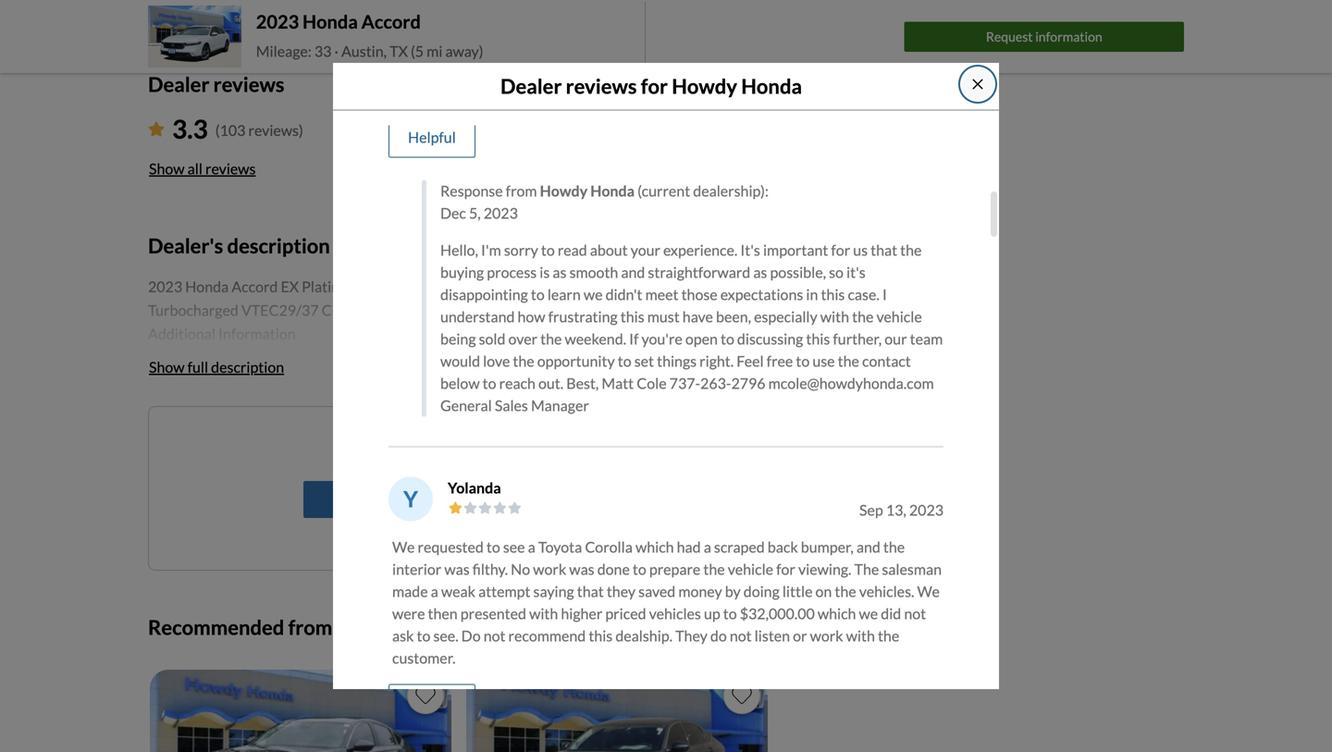 Task type: describe. For each thing, give the bounding box(es) containing it.
email me
[[430, 490, 488, 508]]

to right the up
[[723, 605, 737, 623]]

smooth
[[570, 263, 618, 281]]

the up the money
[[704, 560, 725, 578]]

me for notify
[[382, 439, 402, 457]]

attempt
[[478, 582, 531, 600]]

our
[[885, 330, 907, 348]]

this right in
[[821, 285, 845, 303]]

from for response
[[506, 182, 537, 200]]

show all reviews button
[[148, 149, 257, 189]]

0 vertical spatial work
[[533, 560, 567, 578]]

close modal dealer reviews for howdy honda image
[[971, 77, 985, 92]]

back
[[768, 538, 798, 556]]

prepare
[[649, 560, 701, 578]]

5,
[[469, 204, 481, 222]]

and inside we requested to see a toyota corolla which had a scraped back bumper, and the interior was   filthy.  no work was done to prepare the vehicle for viewing.  the salesman made a weak   attempt saying that they saved money by doing little on the vehicles.  we were then presented   with higher priced vehicles up to $32,000.00 which we did not ask to see.      do not recommend this dealship.  they do not listen or work with the customer.
[[857, 538, 881, 556]]

discussing
[[737, 330, 803, 348]]

buying
[[440, 263, 484, 281]]

the down did
[[878, 627, 900, 645]]

the down "case."
[[852, 308, 874, 326]]

feel
[[737, 352, 764, 370]]

important
[[763, 241, 828, 259]]

the up salesman
[[884, 538, 905, 556]]

notify
[[337, 439, 379, 457]]

recommended from this dealer
[[148, 615, 432, 639]]

experience.
[[663, 241, 738, 259]]

accord for 2023 honda accord ex platinum white pearlblack cloth. w/o bsifwd cvt 1.5t i4 dohc 16v turbocharged vtec29/37 city/highway mpg additional information
[[232, 278, 278, 296]]

contact
[[862, 352, 911, 370]]

those
[[682, 285, 718, 303]]

33
[[314, 42, 332, 60]]

do
[[711, 627, 727, 645]]

with inside hello,    i'm sorry to read about your experience. it's important for us that the buying process is as smooth and straightforward as possible, so it's disappointing to learn we didn't meet those expectations in this case. i understand how frustrating this must have been, especially with the vehicle being sold over the weekend. if you're open to discussing this further, our team would love the opportunity to set things right. feel free to use the contact below to reach out.    best,  matt cole  737-263-2796  mcole@howdyhonda.com general sales manager
[[821, 308, 849, 326]]

so
[[829, 263, 844, 281]]

use
[[813, 352, 835, 370]]

right.
[[700, 352, 734, 370]]

general
[[440, 396, 492, 414]]

austin,
[[341, 42, 387, 60]]

best,
[[567, 374, 599, 392]]

salesman
[[882, 560, 942, 578]]

additional
[[148, 325, 216, 343]]

doing
[[744, 582, 780, 600]]

the up mcole@howdyhonda.com
[[838, 352, 860, 370]]

love
[[483, 352, 510, 370]]

(103
[[215, 122, 246, 140]]

over
[[509, 330, 538, 348]]

dealer's
[[148, 234, 223, 258]]

2023 honda accord ex platinum white pearlblack cloth. w/o bsifwd cvt 1.5t i4 dohc 16v turbocharged vtec29/37 city/highway mpg additional information
[[148, 278, 761, 343]]

dealer for dealer reviews for howdy honda
[[501, 74, 562, 98]]

2 horizontal spatial a
[[704, 538, 711, 556]]

vehicles
[[649, 605, 701, 623]]

filthy.
[[473, 560, 508, 578]]

1 vertical spatial which
[[818, 605, 856, 623]]

to left use
[[796, 352, 810, 370]]

to up is
[[541, 241, 555, 259]]

show full description button
[[148, 347, 285, 388]]

saying
[[533, 582, 574, 600]]

mileage:
[[256, 42, 312, 60]]

2 vertical spatial with
[[846, 627, 875, 645]]

helpful
[[408, 128, 456, 146]]

request information button
[[905, 22, 1184, 52]]

1 horizontal spatial we
[[917, 582, 940, 600]]

1 as from the left
[[553, 263, 567, 281]]

sales
[[495, 396, 528, 414]]

i4
[[671, 278, 684, 296]]

description inside show full description button
[[211, 358, 284, 376]]

in
[[806, 285, 818, 303]]

interior
[[392, 560, 442, 578]]

vehicles.
[[859, 582, 915, 600]]

city/highway
[[322, 301, 410, 319]]

on
[[816, 582, 832, 600]]

money
[[679, 582, 722, 600]]

scroll left image
[[696, 621, 704, 637]]

opportunity
[[537, 352, 615, 370]]

case.
[[848, 285, 880, 303]]

us
[[853, 241, 868, 259]]

scraped
[[714, 538, 765, 556]]

vtec29/37
[[241, 301, 319, 319]]

of
[[405, 439, 419, 457]]

team
[[910, 330, 943, 348]]

2023 inside the 2023 honda accord ex platinum white pearlblack cloth. w/o bsifwd cvt 1.5t i4 dohc 16v turbocharged vtec29/37 city/highway mpg additional information
[[148, 278, 182, 296]]

cloth.
[[478, 278, 517, 296]]

frustrating
[[548, 308, 618, 326]]

they
[[607, 582, 636, 600]]

listings
[[453, 439, 499, 457]]

(5
[[411, 42, 424, 60]]

out.
[[539, 374, 564, 392]]

the right us
[[900, 241, 922, 259]]

vehicle inside we requested to see a toyota corolla which had a scraped back bumper, and the interior was   filthy.  no work was done to prepare the vehicle for viewing.  the salesman made a weak   attempt saying that they saved money by doing little on the vehicles.  we were then presented   with higher priced vehicles up to $32,000.00 which we did not ask to see.      do not recommend this dealship.  they do not listen or work with the customer.
[[728, 560, 774, 578]]

bumper,
[[801, 538, 854, 556]]

scroll right image
[[751, 621, 759, 637]]

13,
[[886, 501, 907, 519]]

about
[[590, 241, 628, 259]]

if
[[629, 330, 639, 348]]

0 horizontal spatial not
[[484, 627, 506, 645]]

customer.
[[392, 649, 456, 667]]

1 horizontal spatial howdy
[[672, 74, 738, 98]]

2 as from the left
[[753, 263, 767, 281]]

0 horizontal spatial a
[[431, 582, 438, 600]]

have
[[683, 308, 713, 326]]

(current
[[638, 182, 690, 200]]

to up how
[[531, 285, 545, 303]]

we inside hello,    i'm sorry to read about your experience. it's important for us that the buying process is as smooth and straightforward as possible, so it's disappointing to learn we didn't meet those expectations in this case. i understand how frustrating this must have been, especially with the vehicle being sold over the weekend. if you're open to discussing this further, our team would love the opportunity to set things right. feel free to use the contact below to reach out.    best,  matt cole  737-263-2796  mcole@howdyhonda.com general sales manager
[[584, 285, 603, 303]]

this up use
[[806, 330, 830, 348]]

matt
[[602, 374, 634, 392]]

meet
[[646, 285, 679, 303]]

me for email
[[468, 490, 488, 508]]

for inside hello,    i'm sorry to read about your experience. it's important for us that the buying process is as smooth and straightforward as possible, so it's disappointing to learn we didn't meet those expectations in this case. i understand how frustrating this must have been, especially with the vehicle being sold over the weekend. if you're open to discussing this further, our team would love the opportunity to set things right. feel free to use the contact below to reach out.    best,  matt cole  737-263-2796  mcole@howdyhonda.com general sales manager
[[831, 241, 850, 259]]

being
[[440, 330, 476, 348]]

for inside we requested to see a toyota corolla which had a scraped back bumper, and the interior was   filthy.  no work was done to prepare the vehicle for viewing.  the salesman made a weak   attempt saying that they saved money by doing little on the vehicles.  we were then presented   with higher priced vehicles up to $32,000.00 which we did not ask to see.      do not recommend this dealship.  they do not listen or work with the customer.
[[776, 560, 796, 578]]

this right like
[[529, 439, 553, 457]]

vehicle inside hello,    i'm sorry to read about your experience. it's important for us that the buying process is as smooth and straightforward as possible, so it's disappointing to learn we didn't meet those expectations in this case. i understand how frustrating this must have been, especially with the vehicle being sold over the weekend. if you're open to discussing this further, our team would love the opportunity to set things right. feel free to use the contact below to reach out.    best,  matt cole  737-263-2796  mcole@howdyhonda.com general sales manager
[[877, 308, 922, 326]]

pearlblack
[[406, 278, 476, 296]]



Task type: locate. For each thing, give the bounding box(es) containing it.
1 vertical spatial from
[[288, 615, 332, 639]]

1 horizontal spatial as
[[753, 263, 767, 281]]

1 horizontal spatial we
[[859, 605, 878, 623]]

platinum
[[302, 278, 360, 296]]

had
[[677, 538, 701, 556]]

set
[[634, 352, 654, 370]]

that
[[871, 241, 898, 259], [577, 582, 604, 600]]

notify me of new listings like this one
[[337, 439, 581, 457]]

process
[[487, 263, 537, 281]]

i
[[883, 285, 887, 303]]

bsifwd
[[547, 278, 604, 296]]

reviews inside button
[[205, 160, 256, 178]]

work right or
[[810, 627, 843, 645]]

1 vertical spatial with
[[529, 605, 558, 623]]

is
[[540, 263, 550, 281]]

from inside response from howdy honda (current dealership): dec 5, 2023
[[506, 182, 537, 200]]

1 horizontal spatial me
[[468, 490, 488, 508]]

1 horizontal spatial from
[[506, 182, 537, 200]]

this inside we requested to see a toyota corolla which had a scraped back bumper, and the interior was   filthy.  no work was done to prepare the vehicle for viewing.  the salesman made a weak   attempt saying that they saved money by doing little on the vehicles.  we were then presented   with higher priced vehicles up to $32,000.00 which we did not ask to see.      do not recommend this dealship.  they do not listen or work with the customer.
[[589, 627, 613, 645]]

1 vertical spatial we
[[859, 605, 878, 623]]

work
[[533, 560, 567, 578], [810, 627, 843, 645]]

2023 up "mileage:" at the left top
[[256, 11, 299, 33]]

2023 honda accord image
[[148, 6, 241, 68]]

1 vertical spatial we
[[917, 582, 940, 600]]

show left 'all'
[[149, 160, 185, 178]]

we inside we requested to see a toyota corolla which had a scraped back bumper, and the interior was   filthy.  no work was done to prepare the vehicle for viewing.  the salesman made a weak   attempt saying that they saved money by doing little on the vehicles.  we were then presented   with higher priced vehicles up to $32,000.00 which we did not ask to see.      do not recommend this dealship.  they do not listen or work with the customer.
[[859, 605, 878, 623]]

0 horizontal spatial me
[[382, 439, 402, 457]]

0 vertical spatial for
[[641, 74, 668, 98]]

then
[[428, 605, 458, 623]]

cvt
[[607, 278, 636, 296]]

0 horizontal spatial from
[[288, 615, 332, 639]]

0 vertical spatial accord
[[361, 11, 421, 33]]

0 horizontal spatial we
[[584, 285, 603, 303]]

which
[[636, 538, 674, 556], [818, 605, 856, 623]]

vehicle up doing
[[728, 560, 774, 578]]

0 vertical spatial description
[[227, 234, 330, 258]]

1 horizontal spatial and
[[857, 538, 881, 556]]

0 vertical spatial we
[[584, 285, 603, 303]]

was down toyota
[[569, 560, 595, 578]]

2023 right the 5,
[[484, 204, 518, 222]]

dealer's description
[[148, 234, 330, 258]]

was
[[444, 560, 470, 578], [569, 560, 595, 578]]

1 horizontal spatial which
[[818, 605, 856, 623]]

weak
[[441, 582, 476, 600]]

hello,    i'm sorry to read about your experience. it's important for us that the buying process is as smooth and straightforward as possible, so it's disappointing to learn we didn't meet those expectations in this case. i understand how frustrating this must have been, especially with the vehicle being sold over the weekend. if you're open to discussing this further, our team would love the opportunity to set things right. feel free to use the contact below to reach out.    best,  matt cole  737-263-2796  mcole@howdyhonda.com general sales manager
[[440, 241, 943, 414]]

no
[[511, 560, 530, 578]]

little
[[783, 582, 813, 600]]

me right email
[[468, 490, 488, 508]]

1 horizontal spatial that
[[871, 241, 898, 259]]

that right us
[[871, 241, 898, 259]]

you're
[[642, 330, 683, 348]]

0 horizontal spatial vehicle
[[728, 560, 774, 578]]

honda inside 2023 honda accord mileage: 33 · austin, tx (5 mi away)
[[303, 11, 358, 33]]

1 horizontal spatial work
[[810, 627, 843, 645]]

with down vehicles.
[[846, 627, 875, 645]]

1 vertical spatial me
[[468, 490, 488, 508]]

open
[[686, 330, 718, 348]]

mpg
[[413, 301, 447, 319]]

a right see
[[528, 538, 536, 556]]

sep
[[860, 501, 883, 519]]

it's
[[847, 263, 866, 281]]

2023 honda accord mileage: 33 · austin, tx (5 mi away)
[[256, 11, 484, 60]]

1 horizontal spatial was
[[569, 560, 595, 578]]

i'm
[[481, 241, 501, 259]]

accord inside 2023 honda accord mileage: 33 · austin, tx (5 mi away)
[[361, 11, 421, 33]]

this up if
[[621, 308, 645, 326]]

0 horizontal spatial we
[[392, 538, 415, 556]]

0 vertical spatial with
[[821, 308, 849, 326]]

disappointing
[[440, 285, 528, 303]]

reviews for dealer reviews for howdy honda
[[566, 74, 637, 98]]

to down the love
[[483, 374, 496, 392]]

vehicle up 'our' at right top
[[877, 308, 922, 326]]

show for dealer
[[149, 160, 185, 178]]

and up the
[[857, 538, 881, 556]]

like
[[502, 439, 526, 457]]

we down salesman
[[917, 582, 940, 600]]

a
[[528, 538, 536, 556], [704, 538, 711, 556], [431, 582, 438, 600]]

me inside button
[[468, 490, 488, 508]]

accord for 2023 honda accord mileage: 33 · austin, tx (5 mi away)
[[361, 11, 421, 33]]

we up interior
[[392, 538, 415, 556]]

not down presented
[[484, 627, 506, 645]]

information
[[1036, 29, 1103, 44]]

by
[[725, 582, 741, 600]]

me left of
[[382, 439, 402, 457]]

below
[[440, 374, 480, 392]]

understand
[[440, 308, 515, 326]]

0 vertical spatial which
[[636, 538, 674, 556]]

white
[[363, 278, 403, 296]]

corolla
[[585, 538, 633, 556]]

y dialog
[[333, 0, 999, 752]]

show all reviews
[[149, 160, 256, 178]]

0 horizontal spatial accord
[[232, 278, 278, 296]]

priced
[[605, 605, 646, 623]]

accord up vtec29/37
[[232, 278, 278, 296]]

a up "then"
[[431, 582, 438, 600]]

$32,000.00
[[740, 605, 815, 623]]

especially
[[754, 308, 818, 326]]

1 was from the left
[[444, 560, 470, 578]]

response from howdy honda (current dealership): dec 5, 2023
[[440, 182, 769, 222]]

saved
[[639, 582, 676, 600]]

2023 up turbocharged
[[148, 278, 182, 296]]

2796
[[731, 374, 766, 392]]

as right is
[[553, 263, 567, 281]]

they
[[676, 627, 708, 645]]

1 horizontal spatial accord
[[361, 11, 421, 33]]

cole
[[637, 374, 667, 392]]

1 horizontal spatial dealer
[[501, 74, 562, 98]]

dohc
[[687, 278, 731, 296]]

and inside hello,    i'm sorry to read about your experience. it's important for us that the buying process is as smooth and straightforward as possible, so it's disappointing to learn we didn't meet those expectations in this case. i understand how frustrating this must have been, especially with the vehicle being sold over the weekend. if you're open to discussing this further, our team would love the opportunity to set things right. feel free to use the contact below to reach out.    best,  matt cole  737-263-2796  mcole@howdyhonda.com general sales manager
[[621, 263, 645, 281]]

description down the information
[[211, 358, 284, 376]]

2 horizontal spatial for
[[831, 241, 850, 259]]

0 horizontal spatial and
[[621, 263, 645, 281]]

2 vertical spatial for
[[776, 560, 796, 578]]

the down over
[[513, 352, 535, 370]]

1 horizontal spatial a
[[528, 538, 536, 556]]

which up prepare
[[636, 538, 674, 556]]

that up higher
[[577, 582, 604, 600]]

w/o
[[520, 278, 545, 296]]

not right do
[[730, 627, 752, 645]]

and up didn't
[[621, 263, 645, 281]]

honda inside the 2023 honda accord ex platinum white pearlblack cloth. w/o bsifwd cvt 1.5t i4 dohc 16v turbocharged vtec29/37 city/highway mpg additional information
[[185, 278, 229, 296]]

reviews inside y dialog
[[566, 74, 637, 98]]

we left did
[[859, 605, 878, 623]]

full
[[187, 358, 208, 376]]

accord inside the 2023 honda accord ex platinum white pearlblack cloth. w/o bsifwd cvt 1.5t i4 dohc 16v turbocharged vtec29/37 city/highway mpg additional information
[[232, 278, 278, 296]]

dec
[[440, 204, 466, 222]]

3.3 (103 reviews)
[[172, 113, 303, 144]]

with up further,
[[821, 308, 849, 326]]

1 vertical spatial for
[[831, 241, 850, 259]]

not right did
[[904, 605, 926, 623]]

that inside hello,    i'm sorry to read about your experience. it's important for us that the buying process is as smooth and straightforward as possible, so it's disappointing to learn we didn't meet those expectations in this case. i understand how frustrating this must have been, especially with the vehicle being sold over the weekend. if you're open to discussing this further, our team would love the opportunity to set things right. feel free to use the contact below to reach out.    best,  matt cole  737-263-2796  mcole@howdyhonda.com general sales manager
[[871, 241, 898, 259]]

0 vertical spatial from
[[506, 182, 537, 200]]

mi
[[427, 42, 443, 60]]

from for recommended
[[288, 615, 332, 639]]

helpful button
[[389, 117, 475, 158]]

work up "saying"
[[533, 560, 567, 578]]

1 horizontal spatial not
[[730, 627, 752, 645]]

to down been,
[[721, 330, 735, 348]]

1 horizontal spatial for
[[776, 560, 796, 578]]

2023 inside 2023 honda accord mileage: 33 · austin, tx (5 mi away)
[[256, 11, 299, 33]]

to right ask
[[417, 627, 431, 645]]

0 horizontal spatial as
[[553, 263, 567, 281]]

we
[[392, 538, 415, 556], [917, 582, 940, 600]]

response
[[440, 182, 503, 200]]

1 vertical spatial accord
[[232, 278, 278, 296]]

with up recommend at the bottom left of page
[[529, 605, 558, 623]]

reviews for dealer reviews
[[213, 72, 285, 96]]

1 show from the top
[[149, 160, 185, 178]]

made
[[392, 582, 428, 600]]

accord up 'tx'
[[361, 11, 421, 33]]

to left see
[[487, 538, 500, 556]]

that inside we requested to see a toyota corolla which had a scraped back bumper, and the interior was   filthy.  no work was done to prepare the vehicle for viewing.  the salesman made a weak   attempt saying that they saved money by doing little on the vehicles.  we were then presented   with higher priced vehicles up to $32,000.00 which we did not ask to see.      do not recommend this dealship.  they do not listen or work with the customer.
[[577, 582, 604, 600]]

the right on
[[835, 582, 857, 600]]

1 vertical spatial description
[[211, 358, 284, 376]]

1 vertical spatial vehicle
[[728, 560, 774, 578]]

things
[[657, 352, 697, 370]]

this down higher
[[589, 627, 613, 645]]

0 horizontal spatial howdy
[[540, 182, 588, 200]]

1 vertical spatial and
[[857, 538, 881, 556]]

this left dealer at left
[[336, 615, 370, 639]]

was up "weak" at the left bottom of the page
[[444, 560, 470, 578]]

turbocharged
[[148, 301, 239, 319]]

not
[[904, 605, 926, 623], [484, 627, 506, 645], [730, 627, 752, 645]]

2 was from the left
[[569, 560, 595, 578]]

requested
[[418, 538, 484, 556]]

show for dealer's
[[149, 358, 185, 376]]

which down on
[[818, 605, 856, 623]]

email
[[430, 490, 465, 508]]

sorry
[[504, 241, 538, 259]]

show left full
[[149, 358, 185, 376]]

1 vertical spatial show
[[149, 358, 185, 376]]

the right over
[[541, 330, 562, 348]]

0 vertical spatial show
[[149, 160, 185, 178]]

0 vertical spatial we
[[392, 538, 415, 556]]

a right had
[[704, 538, 711, 556]]

honda inside response from howdy honda (current dealership): dec 5, 2023
[[591, 182, 635, 200]]

0 horizontal spatial that
[[577, 582, 604, 600]]

toyota
[[538, 538, 582, 556]]

dealer inside y dialog
[[501, 74, 562, 98]]

2 show from the top
[[149, 358, 185, 376]]

recommend
[[509, 627, 586, 645]]

to right done
[[633, 560, 647, 578]]

higher
[[561, 605, 603, 623]]

1 vertical spatial that
[[577, 582, 604, 600]]

dealership):
[[693, 182, 769, 200]]

howdy inside response from howdy honda (current dealership): dec 5, 2023
[[540, 182, 588, 200]]

0 horizontal spatial which
[[636, 538, 674, 556]]

263-
[[701, 374, 731, 392]]

star image
[[148, 122, 165, 137]]

to left set
[[618, 352, 632, 370]]

with
[[821, 308, 849, 326], [529, 605, 558, 623], [846, 627, 875, 645]]

2023 inside response from howdy honda (current dealership): dec 5, 2023
[[484, 204, 518, 222]]

0 vertical spatial and
[[621, 263, 645, 281]]

show
[[149, 160, 185, 178], [149, 358, 185, 376]]

0 vertical spatial me
[[382, 439, 402, 457]]

see
[[503, 538, 525, 556]]

request information
[[986, 29, 1103, 44]]

2 horizontal spatial not
[[904, 605, 926, 623]]

ask
[[392, 627, 414, 645]]

this
[[821, 285, 845, 303], [621, 308, 645, 326], [806, 330, 830, 348], [529, 439, 553, 457], [336, 615, 370, 639], [589, 627, 613, 645]]

2023 right 13,
[[909, 501, 944, 519]]

1 vertical spatial work
[[810, 627, 843, 645]]

0 horizontal spatial dealer
[[148, 72, 210, 96]]

0 horizontal spatial work
[[533, 560, 567, 578]]

as
[[553, 263, 567, 281], [753, 263, 767, 281]]

0 horizontal spatial was
[[444, 560, 470, 578]]

one
[[556, 439, 581, 457]]

0 vertical spatial that
[[871, 241, 898, 259]]

we down smooth
[[584, 285, 603, 303]]

new
[[422, 439, 450, 457]]

1 vertical spatial howdy
[[540, 182, 588, 200]]

description up ex on the top of page
[[227, 234, 330, 258]]

as up expectations
[[753, 263, 767, 281]]

0 vertical spatial vehicle
[[877, 308, 922, 326]]

dealer for dealer reviews
[[148, 72, 210, 96]]

0 vertical spatial howdy
[[672, 74, 738, 98]]

0 horizontal spatial for
[[641, 74, 668, 98]]

1 horizontal spatial vehicle
[[877, 308, 922, 326]]



Task type: vqa. For each thing, say whether or not it's contained in the screenshot.
the "Add your review"
no



